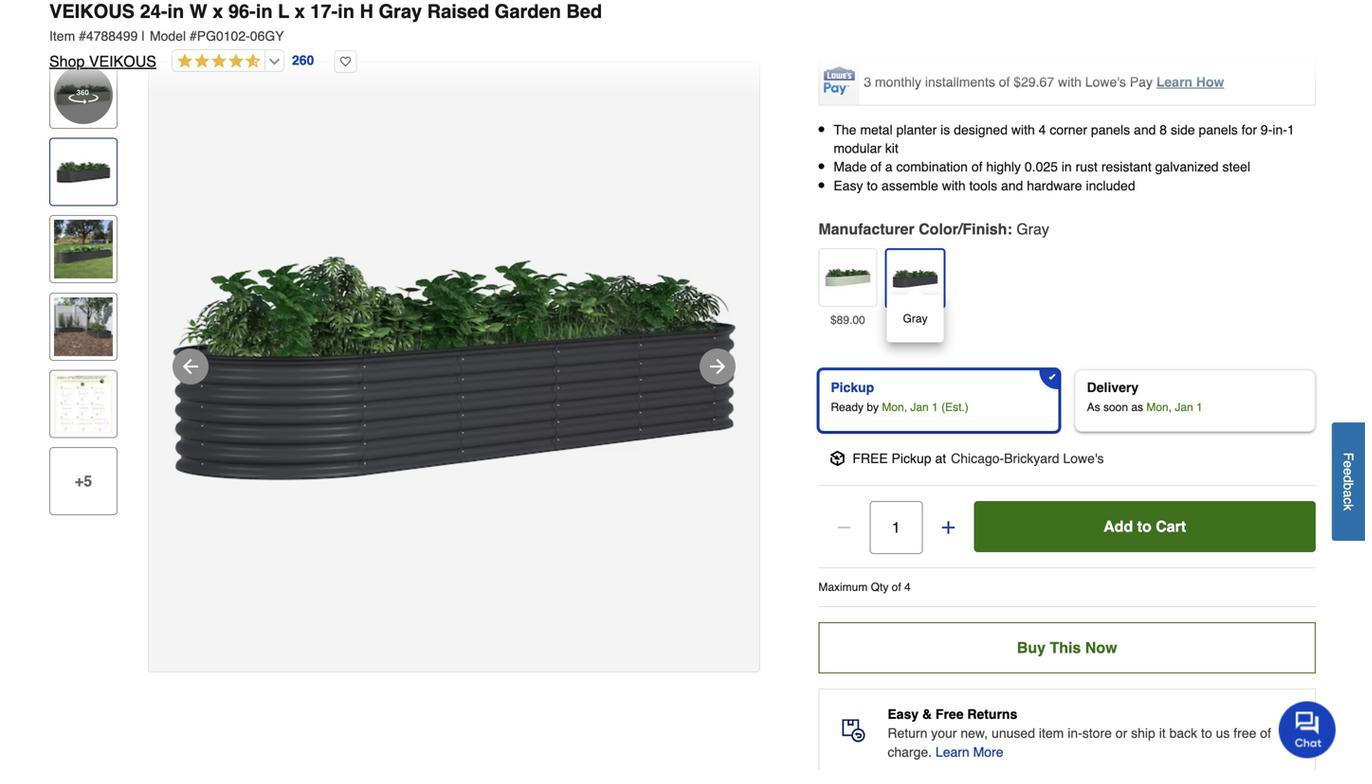 Task type: vqa. For each thing, say whether or not it's contained in the screenshot.
first dry from left
no



Task type: locate. For each thing, give the bounding box(es) containing it.
returns
[[967, 707, 1018, 722]]

veikous  #pg0102-06gy - thumbnail image
[[54, 143, 113, 202]]

1
[[1287, 122, 1295, 137], [932, 401, 938, 414], [1196, 401, 1203, 414]]

0 vertical spatial veikous
[[49, 0, 135, 22]]

1 horizontal spatial easy
[[888, 707, 919, 722]]

more
[[973, 745, 1004, 760]]

1 vertical spatial pickup
[[892, 451, 932, 466]]

0 horizontal spatial learn
[[936, 745, 970, 760]]

and down highly
[[1001, 178, 1023, 193]]

1 vertical spatial easy
[[888, 707, 919, 722]]

of inside easy & free returns return your new, unused item in-store or ship it back to us free of charge.
[[1260, 726, 1271, 741]]

veikous
[[49, 0, 135, 22], [89, 53, 156, 70]]

1 vertical spatial learn
[[936, 745, 970, 760]]

of right "made"
[[871, 159, 882, 175]]

1 horizontal spatial in-
[[1273, 122, 1287, 137]]

to left us
[[1201, 726, 1212, 741]]

e up d
[[1341, 461, 1356, 468]]

0 horizontal spatial x
[[213, 0, 223, 22]]

2 # from the left
[[190, 28, 197, 44]]

1 vertical spatial a
[[1341, 490, 1356, 498]]

kit
[[885, 141, 899, 156]]

store
[[1082, 726, 1112, 741]]

learn down 'your'
[[936, 745, 970, 760]]

e
[[1341, 461, 1356, 468], [1341, 468, 1356, 476]]

2 horizontal spatial to
[[1201, 726, 1212, 741]]

0 horizontal spatial 4
[[904, 581, 911, 594]]

option group
[[811, 362, 1323, 440]]

+5 button
[[49, 447, 118, 516]]

gray down gray image
[[903, 312, 928, 326]]

and
[[1134, 122, 1156, 137], [1001, 178, 1023, 193]]

pickup up ready
[[831, 380, 874, 395]]

learn more
[[936, 745, 1004, 760]]

with
[[1058, 74, 1082, 89], [1011, 122, 1035, 137], [942, 178, 966, 193]]

2 horizontal spatial with
[[1058, 74, 1082, 89]]

easy down "made"
[[834, 178, 863, 193]]

0 horizontal spatial pickup
[[831, 380, 874, 395]]

0 horizontal spatial easy
[[834, 178, 863, 193]]

designed
[[954, 122, 1008, 137]]

option group containing pickup
[[811, 362, 1323, 440]]

by
[[867, 401, 879, 414]]

0 horizontal spatial in-
[[1068, 726, 1082, 741]]

0 horizontal spatial gray
[[379, 0, 422, 22]]

and left "8"
[[1134, 122, 1156, 137]]

1 vertical spatial veikous
[[89, 53, 156, 70]]

$89.00 down "off white" image
[[830, 314, 865, 327]]

x right l
[[294, 0, 305, 22]]

raised
[[427, 0, 489, 22]]

free
[[936, 707, 964, 722]]

4788499
[[86, 28, 138, 44]]

with for $29.67
[[1058, 74, 1082, 89]]

jan
[[910, 401, 929, 414], [1175, 401, 1193, 414]]

1 horizontal spatial #
[[190, 28, 197, 44]]

0 horizontal spatial #
[[79, 28, 86, 44]]

item number 4 7 8 8 4 9 9 and model number p g 0 1 0 2 - 0 6 g y element
[[49, 27, 1316, 46]]

0 horizontal spatial with
[[942, 178, 966, 193]]

the metal planter is designed with 4 corner panels and 8 side panels for 9-in-1 modular kit made of a combination of highly 0.025 in rust resistant galvanized steel easy to assemble with tools and hardware included
[[834, 122, 1295, 193]]

with right $29.67
[[1058, 74, 1082, 89]]

# down w
[[190, 28, 197, 44]]

lowe's right brickyard
[[1063, 451, 1104, 466]]

2 horizontal spatial 1
[[1287, 122, 1295, 137]]

item
[[1039, 726, 1064, 741]]

mon, inside pickup ready by mon, jan 1 (est.)
[[882, 401, 907, 414]]

to
[[867, 178, 878, 193], [1137, 518, 1152, 536], [1201, 726, 1212, 741]]

of right free
[[1260, 726, 1271, 741]]

(est.)
[[941, 401, 969, 414]]

panels up resistant
[[1091, 122, 1130, 137]]

a
[[885, 159, 893, 175], [1341, 490, 1356, 498]]

$89.00 for gray image
[[898, 316, 933, 329]]

0 horizontal spatial panels
[[1091, 122, 1130, 137]]

1 inside delivery as soon as mon, jan 1
[[1196, 401, 1203, 414]]

in- right the item at the bottom
[[1068, 726, 1082, 741]]

easy inside the metal planter is designed with 4 corner panels and 8 side panels for 9-in-1 modular kit made of a combination of highly 0.025 in rust resistant galvanized steel easy to assemble with tools and hardware included
[[834, 178, 863, 193]]

in- right the for
[[1273, 122, 1287, 137]]

as
[[1087, 401, 1100, 414]]

a down kit
[[885, 159, 893, 175]]

the
[[834, 122, 857, 137]]

0 horizontal spatial mon,
[[882, 401, 907, 414]]

panels left the for
[[1199, 122, 1238, 137]]

2 vertical spatial to
[[1201, 726, 1212, 741]]

1 horizontal spatial with
[[1011, 122, 1035, 137]]

0 horizontal spatial 1
[[932, 401, 938, 414]]

4.6 stars image
[[172, 53, 261, 71]]

f e e d b a c k button
[[1332, 423, 1365, 541]]

1 horizontal spatial x
[[294, 0, 305, 22]]

a up k
[[1341, 490, 1356, 498]]

0 vertical spatial with
[[1058, 74, 1082, 89]]

gray right h
[[379, 0, 422, 22]]

1 horizontal spatial a
[[1341, 490, 1356, 498]]

learn how link
[[1156, 74, 1224, 89]]

0 horizontal spatial jan
[[910, 401, 929, 414]]

0 vertical spatial pickup
[[831, 380, 874, 395]]

mon, inside delivery as soon as mon, jan 1
[[1147, 401, 1172, 414]]

1 horizontal spatial pickup
[[892, 451, 932, 466]]

veikous  #pg0102-06gy image
[[149, 62, 759, 672]]

l
[[278, 0, 289, 22]]

jan right as
[[1175, 401, 1193, 414]]

veikous  #pg0102-06gy - thumbnail2 image
[[54, 220, 113, 279]]

1 right as
[[1196, 401, 1203, 414]]

1 horizontal spatial panels
[[1199, 122, 1238, 137]]

in
[[167, 0, 184, 22], [256, 0, 273, 22], [338, 0, 355, 22], [1062, 159, 1072, 175]]

mon, right as
[[1147, 401, 1172, 414]]

1 inside the metal planter is designed with 4 corner panels and 8 side panels for 9-in-1 modular kit made of a combination of highly 0.025 in rust resistant galvanized steel easy to assemble with tools and hardware included
[[1287, 122, 1295, 137]]

to inside button
[[1137, 518, 1152, 536]]

x right w
[[213, 0, 223, 22]]

gray
[[379, 0, 422, 22], [1017, 220, 1049, 238], [903, 312, 928, 326]]

06gy
[[250, 28, 284, 44]]

2 mon, from the left
[[1147, 401, 1172, 414]]

of left $29.67
[[999, 74, 1010, 89]]

mon, right by
[[882, 401, 907, 414]]

4 left corner
[[1039, 122, 1046, 137]]

1 horizontal spatial mon,
[[1147, 401, 1172, 414]]

in-
[[1273, 122, 1287, 137], [1068, 726, 1082, 741]]

0 vertical spatial to
[[867, 178, 878, 193]]

assemble
[[882, 178, 938, 193]]

1 vertical spatial with
[[1011, 122, 1035, 137]]

a inside button
[[1341, 490, 1356, 498]]

in left rust at top
[[1062, 159, 1072, 175]]

9-
[[1261, 122, 1273, 137]]

3
[[864, 74, 871, 89]]

manufacturer
[[818, 220, 915, 238]]

d
[[1341, 476, 1356, 483]]

add to cart button
[[974, 501, 1316, 553]]

easy up return
[[888, 707, 919, 722]]

with up 0.025
[[1011, 122, 1035, 137]]

in- inside easy & free returns return your new, unused item in-store or ship it back to us free of charge.
[[1068, 726, 1082, 741]]

0 vertical spatial and
[[1134, 122, 1156, 137]]

0 vertical spatial learn
[[1156, 74, 1193, 89]]

$89.00
[[830, 314, 865, 327], [898, 316, 933, 329]]

veikous  #pg0102-06gy - thumbnail3 image
[[54, 297, 113, 356]]

1 jan from the left
[[910, 401, 929, 414]]

learn more link
[[936, 743, 1004, 762]]

1 horizontal spatial to
[[1137, 518, 1152, 536]]

of up tools
[[972, 159, 983, 175]]

pay
[[1130, 74, 1153, 89]]

mon,
[[882, 401, 907, 414], [1147, 401, 1172, 414]]

panels
[[1091, 122, 1130, 137], [1199, 122, 1238, 137]]

learn
[[1156, 74, 1193, 89], [936, 745, 970, 760]]

veikous up 4788499
[[49, 0, 135, 22]]

pickup left 'at'
[[892, 451, 932, 466]]

gray right ':'
[[1017, 220, 1049, 238]]

1 vertical spatial lowe's
[[1063, 451, 1104, 466]]

1 vertical spatial and
[[1001, 178, 1023, 193]]

veikous 24-in w x 96-in l x 17-in h gray raised garden bed item # 4788499 | model # pg0102-06gy
[[49, 0, 602, 44]]

0 vertical spatial in-
[[1273, 122, 1287, 137]]

unused
[[992, 726, 1035, 741]]

1 vertical spatial to
[[1137, 518, 1152, 536]]

learn right "pay"
[[1156, 74, 1193, 89]]

1 mon, from the left
[[882, 401, 907, 414]]

steel
[[1222, 159, 1251, 175]]

0 horizontal spatial $89.00
[[830, 314, 865, 327]]

1 horizontal spatial 1
[[1196, 401, 1203, 414]]

minus image
[[835, 518, 854, 537]]

0 horizontal spatial a
[[885, 159, 893, 175]]

of
[[999, 74, 1010, 89], [871, 159, 882, 175], [972, 159, 983, 175], [892, 581, 901, 594], [1260, 726, 1271, 741]]

easy & free returns return your new, unused item in-store or ship it back to us free of charge.
[[888, 707, 1271, 760]]

in left h
[[338, 0, 355, 22]]

1 horizontal spatial 4
[[1039, 122, 1046, 137]]

as
[[1131, 401, 1143, 414]]

highly
[[986, 159, 1021, 175]]

0 vertical spatial lowe's
[[1085, 74, 1126, 89]]

&
[[922, 707, 932, 722]]

return
[[888, 726, 928, 741]]

to down "made"
[[867, 178, 878, 193]]

to right add
[[1137, 518, 1152, 536]]

chat invite button image
[[1279, 701, 1337, 759]]

2 jan from the left
[[1175, 401, 1193, 414]]

a inside the metal planter is designed with 4 corner panels and 8 side panels for 9-in-1 modular kit made of a combination of highly 0.025 in rust resistant galvanized steel easy to assemble with tools and hardware included
[[885, 159, 893, 175]]

hardware
[[1027, 178, 1082, 193]]

pickup
[[831, 380, 874, 395], [892, 451, 932, 466]]

0 vertical spatial 4
[[1039, 122, 1046, 137]]

this
[[1050, 639, 1081, 657]]

your
[[931, 726, 957, 741]]

0 vertical spatial easy
[[834, 178, 863, 193]]

1 right 9- at the right top
[[1287, 122, 1295, 137]]

4
[[1039, 122, 1046, 137], [904, 581, 911, 594]]

1 horizontal spatial gray
[[903, 312, 928, 326]]

buy this now button
[[818, 623, 1316, 674]]

1 horizontal spatial $89.00
[[898, 316, 933, 329]]

0 horizontal spatial to
[[867, 178, 878, 193]]

1 left (est.)
[[932, 401, 938, 414]]

metal
[[860, 122, 893, 137]]

easy
[[834, 178, 863, 193], [888, 707, 919, 722]]

jan left (est.)
[[910, 401, 929, 414]]

lowe's left "pay"
[[1085, 74, 1126, 89]]

veikous down 4788499
[[89, 53, 156, 70]]

1 vertical spatial in-
[[1068, 726, 1082, 741]]

included
[[1086, 178, 1135, 193]]

4 right qty
[[904, 581, 911, 594]]

with down the 'combination'
[[942, 178, 966, 193]]

garden
[[495, 0, 561, 22]]

0 vertical spatial a
[[885, 159, 893, 175]]

0 vertical spatial gray
[[379, 0, 422, 22]]

$89.00 down gray image
[[898, 316, 933, 329]]

# right item
[[79, 28, 86, 44]]

k
[[1341, 504, 1356, 511]]

1 vertical spatial gray
[[1017, 220, 1049, 238]]

1 horizontal spatial jan
[[1175, 401, 1193, 414]]

e up b
[[1341, 468, 1356, 476]]

2 vertical spatial gray
[[903, 312, 928, 326]]



Task type: describe. For each thing, give the bounding box(es) containing it.
2 panels from the left
[[1199, 122, 1238, 137]]

free
[[1234, 726, 1257, 741]]

1 horizontal spatial and
[[1134, 122, 1156, 137]]

in- inside the metal planter is designed with 4 corner panels and 8 side panels for 9-in-1 modular kit made of a combination of highly 0.025 in rust resistant galvanized steel easy to assemble with tools and hardware included
[[1273, 122, 1287, 137]]

free pickup at chicago-brickyard lowe's
[[853, 451, 1104, 466]]

corner
[[1050, 122, 1087, 137]]

1 panels from the left
[[1091, 122, 1130, 137]]

back
[[1170, 726, 1198, 741]]

0 horizontal spatial and
[[1001, 178, 1023, 193]]

now
[[1085, 639, 1117, 657]]

b
[[1341, 483, 1356, 490]]

4 inside the metal planter is designed with 4 corner panels and 8 side panels for 9-in-1 modular kit made of a combination of highly 0.025 in rust resistant galvanized steel easy to assemble with tools and hardware included
[[1039, 122, 1046, 137]]

color/finish
[[919, 220, 1007, 238]]

arrow right image
[[706, 356, 729, 378]]

pickup image
[[830, 451, 845, 466]]

h
[[360, 0, 373, 22]]

galvanized
[[1155, 159, 1219, 175]]

monthly
[[875, 74, 922, 89]]

it
[[1159, 726, 1166, 741]]

+5
[[75, 473, 92, 490]]

17-
[[310, 0, 338, 22]]

combination
[[896, 159, 968, 175]]

off white image
[[823, 253, 873, 302]]

1 horizontal spatial learn
[[1156, 74, 1193, 89]]

veikous  #pg0102-06gy - thumbnail4 image
[[54, 375, 113, 434]]

0.025
[[1025, 159, 1058, 175]]

bed
[[566, 0, 602, 22]]

1 # from the left
[[79, 28, 86, 44]]

1 vertical spatial 4
[[904, 581, 911, 594]]

brickyard
[[1004, 451, 1059, 466]]

f e e d b a c k
[[1341, 453, 1356, 511]]

arrow left image
[[179, 356, 202, 378]]

item
[[49, 28, 75, 44]]

side
[[1171, 122, 1195, 137]]

|
[[142, 28, 145, 44]]

new,
[[961, 726, 988, 741]]

or
[[1116, 726, 1127, 741]]

1 inside pickup ready by mon, jan 1 (est.)
[[932, 401, 938, 414]]

add to cart
[[1104, 518, 1186, 536]]

cart
[[1156, 518, 1186, 536]]

jan inside pickup ready by mon, jan 1 (est.)
[[910, 401, 929, 414]]

heart outline image
[[334, 50, 357, 73]]

of right qty
[[892, 581, 901, 594]]

f
[[1341, 453, 1356, 461]]

model
[[150, 28, 186, 44]]

in left l
[[256, 0, 273, 22]]

gray inside veikous 24-in w x 96-in l x 17-in h gray raised garden bed item # 4788499 | model # pg0102-06gy
[[379, 0, 422, 22]]

for
[[1242, 122, 1257, 137]]

pickup ready by mon, jan 1 (est.)
[[831, 380, 969, 414]]

2 vertical spatial with
[[942, 178, 966, 193]]

1 e from the top
[[1341, 461, 1356, 468]]

with for designed
[[1011, 122, 1035, 137]]

2 x from the left
[[294, 0, 305, 22]]

to inside the metal planter is designed with 4 corner panels and 8 side panels for 9-in-1 modular kit made of a combination of highly 0.025 in rust resistant galvanized steel easy to assemble with tools and hardware included
[[867, 178, 878, 193]]

rust
[[1076, 159, 1098, 175]]

$89.00 for "off white" image
[[830, 314, 865, 327]]

us
[[1216, 726, 1230, 741]]

installments
[[925, 74, 995, 89]]

ship
[[1131, 726, 1155, 741]]

3 monthly installments of $29.67 with lowe's pay learn how
[[864, 74, 1224, 89]]

to inside easy & free returns return your new, unused item in-store or ship it back to us free of charge.
[[1201, 726, 1212, 741]]

pickup inside pickup ready by mon, jan 1 (est.)
[[831, 380, 874, 395]]

planter
[[896, 122, 937, 137]]

260
[[292, 53, 314, 68]]

w
[[189, 0, 207, 22]]

$29.67
[[1014, 74, 1054, 89]]

delivery
[[1087, 380, 1139, 395]]

manufacturer color/finish : gray
[[818, 220, 1049, 238]]

pg0102-
[[197, 28, 250, 44]]

is
[[941, 122, 950, 137]]

how
[[1196, 74, 1224, 89]]

Stepper number input field with increment and decrement buttons number field
[[870, 501, 923, 554]]

2 e from the top
[[1341, 468, 1356, 476]]

lowes pay logo image
[[820, 66, 858, 95]]

modular
[[834, 141, 882, 156]]

1 x from the left
[[213, 0, 223, 22]]

jan inside delivery as soon as mon, jan 1
[[1175, 401, 1193, 414]]

shop
[[49, 53, 85, 70]]

gray image
[[891, 254, 940, 303]]

add
[[1104, 518, 1133, 536]]

96-
[[228, 0, 256, 22]]

qty
[[871, 581, 889, 594]]

in left w
[[167, 0, 184, 22]]

shop veikous
[[49, 53, 156, 70]]

plus image
[[939, 518, 958, 537]]

easy inside easy & free returns return your new, unused item in-store or ship it back to us free of charge.
[[888, 707, 919, 722]]

veikous inside veikous 24-in w x 96-in l x 17-in h gray raised garden bed item # 4788499 | model # pg0102-06gy
[[49, 0, 135, 22]]

buy this now
[[1017, 639, 1117, 657]]

maximum qty of 4
[[818, 581, 911, 594]]

8
[[1160, 122, 1167, 137]]

ready
[[831, 401, 864, 414]]

2 horizontal spatial gray
[[1017, 220, 1049, 238]]

maximum
[[818, 581, 868, 594]]

c
[[1341, 498, 1356, 504]]

tools
[[969, 178, 997, 193]]

buy
[[1017, 639, 1046, 657]]

soon
[[1104, 401, 1128, 414]]

:
[[1007, 220, 1012, 238]]

charge.
[[888, 745, 932, 760]]

in inside the metal planter is designed with 4 corner panels and 8 side panels for 9-in-1 modular kit made of a combination of highly 0.025 in rust resistant galvanized steel easy to assemble with tools and hardware included
[[1062, 159, 1072, 175]]

made
[[834, 159, 867, 175]]

free
[[853, 451, 888, 466]]



